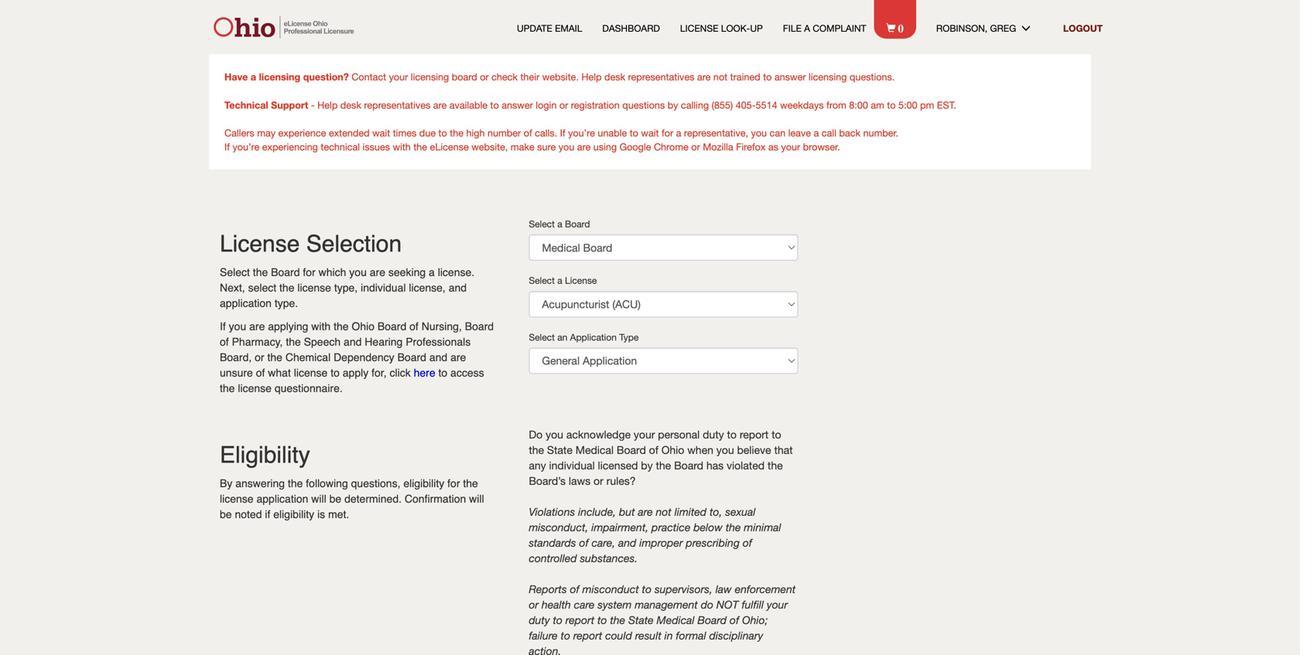 Task type: vqa. For each thing, say whether or not it's contained in the screenshot.
the license inside Any Person, Business Or Organization ("User") Choosing To Conduct Professional Licensing Activity May Be Required To Use Elicense Ohio To Electronically Submit Transactions To Agencies, Boards And Commissions Who Administer Licensure Program(S). Use Of Elicense Ohio Constitutes An Agreement To Abide By The Rules, Terms, And Conditions Of Elicense Ohio And Any Licensure Programs. All Usernames Created By A Business Must Be For Business Personnel Or Associates Permitted And Authorized By The Business To Submit Transactions On Behalf Of The Business. The Transactions Available Through Elicense Ohio Are Provided In Conjunction With Sponsoring Agencies, Boards And Commissions Who Serve As Administrators Of The Respective Licensure Programs. Transactions Include But Are Not Limited To Any Activity That Immediately Precedes The Issuance, Renewal, Reinstatement, Or Reactivation Of, Or Other Activity That Results In, A License Or Registration To Operate As A Regulated Professional Or Entity, Payments, Service Requests, And Other Similar Transactions. The Complete List Of Agency, Board And Commission Professional Licenses, And Transactions Available Through Elicense Ohio Is Provided Online. Users Seeking To Complete Any Transactions Not Available Through Elicense Ohio Must Contact The Agency, Board Or Commission That Administers The Respective Licensure Program For More Information And Instructions. Rates And Calculated Amounts Due As Shown Online In Elicense Ohio Are To Be Considered Accurate.
no



Task type: describe. For each thing, give the bounding box(es) containing it.
misconduct,
[[529, 521, 589, 534]]

the up 'type.'
[[279, 282, 295, 294]]

to right due
[[439, 127, 447, 139]]

has
[[707, 459, 724, 472]]

controlled
[[529, 552, 577, 565]]

est.
[[937, 99, 957, 111]]

have
[[224, 71, 248, 82]]

professionals
[[406, 336, 471, 348]]

license inside to access the license questionnaire.
[[238, 382, 272, 395]]

license selection
[[220, 231, 402, 257]]

email
[[555, 23, 582, 34]]

or inside do you acknowledge your personal duty to report to the state medical board of ohio when you believe that any individual licensed by the board has violated the board's laws or rules?
[[594, 475, 604, 488]]

or inside have a licensing question? contact your licensing board or check their website. help desk representatives are not trained to answer licensing questions.
[[480, 71, 489, 82]]

to right am
[[887, 99, 896, 111]]

to access the license questionnaire.
[[220, 367, 484, 395]]

you up "has"
[[717, 444, 734, 457]]

am
[[871, 99, 885, 111]]

you inside if you are applying with the ohio board of nursing, board of pharmacy, the speech and hearing professionals board, or the chemical dependency board and are unsure of what license to apply for, click
[[229, 320, 246, 333]]

support
[[271, 99, 308, 111]]

management
[[635, 599, 698, 611]]

0 horizontal spatial licensing
[[259, 71, 300, 82]]

type.
[[275, 297, 298, 310]]

experience
[[278, 127, 326, 139]]

you right sure
[[559, 141, 575, 152]]

your inside callers may experience extended wait times due to the high number of calls. if you're unable to wait for a representative, you can leave a call back number. if you're experiencing technical issues with the elicense website, make sure you are using google chrome or mozilla firefox as your browser.
[[781, 141, 800, 152]]

are inside callers may experience extended wait times due to the high number of calls. if you're unable to wait for a representative, you can leave a call back number. if you're experiencing technical issues with the elicense website, make sure you are using google chrome or mozilla firefox as your browser.
[[577, 141, 591, 152]]

license inside by answering the following questions, eligibility for the license application will be determined. confirmation will be noted if eligibility is met.
[[220, 493, 254, 505]]

your inside the reports of misconduct to supervisors, law enforcement or health care system management do not fulfill your duty to report to the state medical board of ohio; failure to report could result in formal disciplinary action.
[[767, 599, 788, 611]]

a down select a board
[[557, 275, 562, 286]]

do you acknowledge your personal duty to report to the state medical board of ohio when you believe that any individual licensed by the board has violated the board's laws or rules?
[[529, 428, 793, 488]]

the up speech at the bottom of page
[[334, 320, 349, 333]]

state inside the reports of misconduct to supervisors, law enforcement or health care system management do not fulfill your duty to report to the state medical board of ohio; failure to report could result in formal disciplinary action.
[[628, 614, 654, 627]]

you up firefox
[[751, 127, 767, 139]]

a left call on the top of the page
[[814, 127, 819, 139]]

from
[[827, 99, 847, 111]]

care,
[[592, 537, 615, 550]]

violations
[[529, 506, 575, 519]]

not inside have a licensing question? contact your licensing board or check their website. help desk representatives are not trained to answer licensing questions.
[[714, 71, 728, 82]]

type
[[619, 332, 639, 343]]

2 wait from the left
[[641, 127, 659, 139]]

failure
[[529, 630, 558, 642]]

extended
[[329, 127, 370, 139]]

of up care
[[570, 583, 579, 596]]

for inside select the board for which you are seeking a license. next, select the license type, individual license, and application type.
[[303, 266, 316, 279]]

medical inside do you acknowledge your personal duty to report to the state medical board of ohio when you believe that any individual licensed by the board has violated the board's laws or rules?
[[576, 444, 614, 457]]

5514
[[756, 99, 778, 111]]

if you are applying with the ohio board of nursing, board of pharmacy, the speech and hearing professionals board, or the chemical dependency board and are unsure of what license to apply for, click
[[220, 320, 494, 379]]

board up select a license
[[565, 219, 590, 229]]

that
[[774, 444, 793, 457]]

pharmacy,
[[232, 336, 283, 348]]

license for license look-up
[[680, 23, 719, 34]]

include,
[[578, 506, 616, 519]]

apply
[[343, 367, 369, 379]]

technical
[[321, 141, 360, 152]]

and down the professionals at the left bottom of page
[[429, 351, 448, 364]]

disciplinary
[[709, 630, 763, 642]]

to up management
[[642, 583, 652, 596]]

license for license selection
[[220, 231, 300, 257]]

dashboard
[[603, 23, 660, 34]]

but
[[619, 506, 635, 519]]

or inside callers may experience extended wait times due to the high number of calls. if you're unable to wait for a representative, you can leave a call back number. if you're experiencing technical issues with the elicense website, make sure you are using google chrome or mozilla firefox as your browser.
[[691, 141, 700, 152]]

to up violated
[[727, 428, 737, 441]]

select the board for which you are seeking a license. next, select the license type, individual license, and application type.
[[220, 266, 475, 310]]

callers
[[224, 127, 254, 139]]

callers may experience extended wait times due to the high number of calls. if you're unable to wait for a representative, you can leave a call back number. if you're experiencing technical issues with the elicense website, make sure you are using google chrome or mozilla firefox as your browser.
[[224, 127, 899, 152]]

file a complaint link
[[783, 22, 866, 35]]

improper
[[640, 537, 683, 550]]

confirmation
[[405, 493, 466, 505]]

to inside to access the license questionnaire.
[[438, 367, 448, 379]]

board up the 'click'
[[398, 351, 426, 364]]

eligibility
[[220, 442, 310, 469]]

and up dependency
[[344, 336, 362, 348]]

issues
[[363, 141, 390, 152]]

not inside violations include, but are not limited to, sexual misconduct, impairment, practice below the minimal standards of care, and improper prescribing of controlled substances.
[[656, 506, 672, 519]]

a up select a license
[[557, 219, 562, 229]]

1 horizontal spatial licensing
[[411, 71, 449, 82]]

board up hearing
[[378, 320, 407, 333]]

or inside if you are applying with the ohio board of nursing, board of pharmacy, the speech and hearing professionals board, or the chemical dependency board and are unsure of what license to apply for, click
[[255, 351, 264, 364]]

1 vertical spatial eligibility
[[273, 509, 314, 521]]

with inside if you are applying with the ohio board of nursing, board of pharmacy, the speech and hearing professionals board, or the chemical dependency board and are unsure of what license to apply for, click
[[311, 320, 331, 333]]

complaint
[[813, 23, 866, 34]]

for inside by answering the following questions, eligibility for the license application will be determined. confirmation will be noted if eligibility is met.
[[448, 478, 460, 490]]

robinson, greg link
[[936, 22, 1043, 35]]

are inside the technical support - help desk representatives are available to answer login or registration questions by calling (855) 405-5514 weekdays from 8:00 am to 5:00 pm est.
[[433, 99, 447, 111]]

logout
[[1063, 23, 1103, 34]]

the inside the reports of misconduct to supervisors, law enforcement or health care system management do not fulfill your duty to report to the state medical board of ohio; failure to report could result in formal disciplinary action.
[[610, 614, 625, 627]]

by inside the technical support - help desk representatives are available to answer login or registration questions by calling (855) 405-5514 weekdays from 8:00 am to 5:00 pm est.
[[668, 99, 678, 111]]

may
[[257, 127, 276, 139]]

do
[[529, 428, 543, 441]]

report inside do you acknowledge your personal duty to report to the state medical board of ohio when you believe that any individual licensed by the board has violated the board's laws or rules?
[[740, 428, 769, 441]]

select
[[248, 282, 276, 294]]

here
[[414, 367, 435, 379]]

answering
[[235, 478, 285, 490]]

enforcement
[[735, 583, 796, 596]]

and inside violations include, but are not limited to, sexual misconduct, impairment, practice below the minimal standards of care, and improper prescribing of controlled substances.
[[618, 537, 637, 550]]

1 vertical spatial if
[[224, 141, 230, 152]]

license.
[[438, 266, 475, 279]]

are up pharmacy,
[[249, 320, 265, 333]]

the inside violations include, but are not limited to, sexual misconduct, impairment, practice below the minimal standards of care, and improper prescribing of controlled substances.
[[726, 521, 741, 534]]

to right failure
[[561, 630, 570, 642]]

1 vertical spatial report
[[566, 614, 595, 627]]

to down health
[[553, 614, 563, 627]]

prescribing
[[686, 537, 740, 550]]

have a licensing question? contact your licensing board or check their website. help desk representatives are not trained to answer licensing questions.
[[224, 71, 895, 82]]

you inside select the board for which you are seeking a license. next, select the license type, individual license, and application type.
[[349, 266, 367, 279]]

board's
[[529, 475, 566, 488]]

substances.
[[580, 552, 638, 565]]

ohio inside do you acknowledge your personal duty to report to the state medical board of ohio when you believe that any individual licensed by the board has violated the board's laws or rules?
[[662, 444, 684, 457]]

to right available
[[490, 99, 499, 111]]

or inside the technical support - help desk representatives are available to answer login or registration questions by calling (855) 405-5514 weekdays from 8:00 am to 5:00 pm est.
[[560, 99, 568, 111]]

met.
[[328, 509, 349, 521]]

file
[[783, 23, 802, 34]]

by answering the following questions, eligibility for the license application will be determined. confirmation will be noted if eligibility is met.
[[220, 478, 484, 521]]

the up elicense
[[450, 127, 464, 139]]

0 horizontal spatial you're
[[233, 141, 260, 152]]

laws
[[569, 475, 591, 488]]

minimal
[[744, 521, 781, 534]]

update email link
[[517, 22, 582, 35]]

unsure
[[220, 367, 253, 379]]

experiencing
[[262, 141, 318, 152]]

with inside callers may experience extended wait times due to the high number of calls. if you're unable to wait for a representative, you can leave a call back number. if you're experiencing technical issues with the elicense website, make sure you are using google chrome or mozilla firefox as your browser.
[[393, 141, 411, 152]]

law
[[716, 583, 732, 596]]

check
[[492, 71, 518, 82]]

calling
[[681, 99, 709, 111]]

a right have
[[251, 71, 256, 82]]

the down applying
[[286, 336, 301, 348]]

dashboard link
[[603, 22, 660, 35]]

by
[[220, 478, 232, 490]]

sure
[[537, 141, 556, 152]]

medical inside the reports of misconduct to supervisors, law enforcement or health care system management do not fulfill your duty to report to the state medical board of ohio; failure to report could result in formal disciplinary action.
[[657, 614, 695, 627]]

here link
[[414, 367, 435, 379]]

the down the do
[[529, 444, 544, 457]]

question?
[[303, 71, 349, 82]]

application
[[570, 332, 617, 343]]

1 horizontal spatial be
[[329, 493, 342, 505]]

number.
[[863, 127, 899, 139]]

are inside select the board for which you are seeking a license. next, select the license type, individual license, and application type.
[[370, 266, 385, 279]]

the down due
[[414, 141, 427, 152]]

of up disciplinary
[[730, 614, 739, 627]]

8:00
[[849, 99, 868, 111]]

questions
[[623, 99, 665, 111]]

by inside do you acknowledge your personal duty to report to the state medical board of ohio when you believe that any individual licensed by the board has violated the board's laws or rules?
[[641, 459, 653, 472]]

license,
[[409, 282, 446, 294]]

board right nursing,
[[465, 320, 494, 333]]

representatives inside the technical support - help desk representatives are available to answer login or registration questions by calling (855) 405-5514 weekdays from 8:00 am to 5:00 pm est.
[[364, 99, 431, 111]]

license look-up
[[680, 23, 763, 34]]

call
[[822, 127, 837, 139]]

dependency
[[334, 351, 395, 364]]

calls.
[[535, 127, 557, 139]]

help inside the technical support - help desk representatives are available to answer login or registration questions by calling (855) 405-5514 weekdays from 8:00 am to 5:00 pm est.
[[317, 99, 338, 111]]

the up the what
[[267, 351, 282, 364]]

could
[[605, 630, 632, 642]]



Task type: locate. For each thing, give the bounding box(es) containing it.
acknowledge
[[566, 428, 631, 441]]

1 horizontal spatial you're
[[568, 127, 595, 139]]

license down which
[[298, 282, 331, 294]]

are right but
[[638, 506, 653, 519]]

1 vertical spatial license
[[220, 231, 300, 257]]

greg
[[990, 23, 1016, 34]]

0 horizontal spatial duty
[[529, 614, 550, 627]]

1 vertical spatial medical
[[657, 614, 695, 627]]

weekdays
[[780, 99, 824, 111]]

1 horizontal spatial duty
[[703, 428, 724, 441]]

0 horizontal spatial individual
[[361, 282, 406, 294]]

the down unsure
[[220, 382, 235, 395]]

1 horizontal spatial medical
[[657, 614, 695, 627]]

0 horizontal spatial will
[[311, 493, 326, 505]]

believe
[[737, 444, 771, 457]]

0 vertical spatial application
[[220, 297, 272, 310]]

2 horizontal spatial licensing
[[809, 71, 847, 82]]

practice
[[652, 521, 691, 534]]

0 vertical spatial eligibility
[[404, 478, 445, 490]]

application inside by answering the following questions, eligibility for the license application will be determined. confirmation will be noted if eligibility is met.
[[257, 493, 308, 505]]

standards
[[529, 537, 576, 550]]

1 vertical spatial be
[[220, 509, 232, 521]]

select a license
[[529, 275, 597, 286]]

select inside select the board for which you are seeking a license. next, select the license type, individual license, and application type.
[[220, 266, 250, 279]]

board inside select the board for which you are seeking a license. next, select the license type, individual license, and application type.
[[271, 266, 300, 279]]

with down "times"
[[393, 141, 411, 152]]

applying
[[268, 320, 308, 333]]

1 wait from the left
[[372, 127, 390, 139]]

2 vertical spatial if
[[220, 320, 226, 333]]

licensing left board
[[411, 71, 449, 82]]

a right file
[[804, 23, 810, 34]]

0 vertical spatial individual
[[361, 282, 406, 294]]

1 horizontal spatial with
[[393, 141, 411, 152]]

1 vertical spatial duty
[[529, 614, 550, 627]]

0 horizontal spatial by
[[641, 459, 653, 472]]

1 vertical spatial answer
[[502, 99, 533, 111]]

if inside if you are applying with the ohio board of nursing, board of pharmacy, the speech and hearing professionals board, or the chemical dependency board and are unsure of what license to apply for, click
[[220, 320, 226, 333]]

to inside have a licensing question? contact your licensing board or check their website. help desk representatives are not trained to answer licensing questions.
[[763, 71, 772, 82]]

you
[[751, 127, 767, 139], [559, 141, 575, 152], [349, 266, 367, 279], [229, 320, 246, 333], [546, 428, 563, 441], [717, 444, 734, 457]]

0 horizontal spatial help
[[317, 99, 338, 111]]

duty
[[703, 428, 724, 441], [529, 614, 550, 627]]

licensing
[[259, 71, 300, 82], [411, 71, 449, 82], [809, 71, 847, 82]]

ohio down the personal at bottom right
[[662, 444, 684, 457]]

chemical
[[285, 351, 331, 364]]

application up if
[[257, 493, 308, 505]]

of left care,
[[579, 537, 589, 550]]

license up the select
[[220, 231, 300, 257]]

desk up the registration
[[604, 71, 625, 82]]

0 horizontal spatial be
[[220, 509, 232, 521]]

to left apply
[[331, 367, 340, 379]]

to
[[763, 71, 772, 82], [490, 99, 499, 111], [887, 99, 896, 111], [439, 127, 447, 139], [630, 127, 639, 139], [331, 367, 340, 379], [438, 367, 448, 379], [727, 428, 737, 441], [772, 428, 781, 441], [642, 583, 652, 596], [553, 614, 563, 627], [598, 614, 607, 627], [561, 630, 570, 642]]

with
[[393, 141, 411, 152], [311, 320, 331, 333]]

medical down acknowledge
[[576, 444, 614, 457]]

questionnaire.
[[275, 382, 343, 395]]

look-
[[721, 23, 750, 34]]

0 horizontal spatial answer
[[502, 99, 533, 111]]

1 horizontal spatial license
[[565, 275, 597, 286]]

select left an
[[529, 332, 555, 343]]

2 horizontal spatial license
[[680, 23, 719, 34]]

application inside select the board for which you are seeking a license. next, select the license type, individual license, and application type.
[[220, 297, 272, 310]]

due
[[419, 127, 436, 139]]

1 horizontal spatial by
[[668, 99, 678, 111]]

are up access
[[451, 351, 466, 364]]

2 vertical spatial license
[[565, 275, 597, 286]]

0 vertical spatial representatives
[[628, 71, 695, 82]]

state inside do you acknowledge your personal duty to report to the state medical board of ohio when you believe that any individual licensed by the board has violated the board's laws or rules?
[[547, 444, 573, 457]]

select for select a license
[[529, 275, 555, 286]]

the down that
[[768, 459, 783, 472]]

of down minimal
[[743, 537, 752, 550]]

1 horizontal spatial eligibility
[[404, 478, 445, 490]]

to right here link
[[438, 367, 448, 379]]

0 vertical spatial ohio
[[352, 320, 375, 333]]

reports
[[529, 583, 567, 596]]

1 vertical spatial for
[[303, 266, 316, 279]]

eligibility
[[404, 478, 445, 490], [273, 509, 314, 521]]

not
[[717, 599, 739, 611]]

0 vertical spatial desk
[[604, 71, 625, 82]]

1 horizontal spatial answer
[[775, 71, 806, 82]]

of left nursing,
[[410, 320, 419, 333]]

to right trained
[[763, 71, 772, 82]]

application down the next,
[[220, 297, 272, 310]]

can
[[770, 127, 786, 139]]

representatives inside have a licensing question? contact your licensing board or check their website. help desk representatives are not trained to answer licensing questions.
[[628, 71, 695, 82]]

or down the 'reports'
[[529, 599, 539, 611]]

an
[[557, 332, 568, 343]]

the up confirmation
[[463, 478, 478, 490]]

board inside the reports of misconduct to supervisors, law enforcement or health care system management do not fulfill your duty to report to the state medical board of ohio; failure to report could result in formal disciplinary action.
[[698, 614, 727, 627]]

for
[[662, 127, 674, 139], [303, 266, 316, 279], [448, 478, 460, 490]]

the down sexual at the right of the page
[[726, 521, 741, 534]]

0 horizontal spatial medical
[[576, 444, 614, 457]]

system
[[598, 599, 632, 611]]

1 will from the left
[[311, 493, 326, 505]]

0 horizontal spatial state
[[547, 444, 573, 457]]

answer inside the technical support - help desk representatives are available to answer login or registration questions by calling (855) 405-5514 weekdays from 8:00 am to 5:00 pm est.
[[502, 99, 533, 111]]

eligibility right if
[[273, 509, 314, 521]]

0 vertical spatial medical
[[576, 444, 614, 457]]

state up 'board's'
[[547, 444, 573, 457]]

report down care
[[566, 614, 595, 627]]

a up 'chrome'
[[676, 127, 681, 139]]

registration
[[571, 99, 620, 111]]

license inside select the board for which you are seeking a license. next, select the license type, individual license, and application type.
[[298, 282, 331, 294]]

available
[[450, 99, 488, 111]]

0 horizontal spatial for
[[303, 266, 316, 279]]

board down when at the right bottom of page
[[674, 459, 704, 472]]

0 vertical spatial if
[[560, 127, 566, 139]]

you're up the using
[[568, 127, 595, 139]]

and inside select the board for which you are seeking a license. next, select the license type, individual license, and application type.
[[449, 282, 467, 294]]

0 vertical spatial be
[[329, 493, 342, 505]]

your down leave
[[781, 141, 800, 152]]

health
[[542, 599, 571, 611]]

nursing,
[[422, 320, 462, 333]]

duty inside the reports of misconduct to supervisors, law enforcement or health care system management do not fulfill your duty to report to the state medical board of ohio; failure to report could result in formal disciplinary action.
[[529, 614, 550, 627]]

are left available
[[433, 99, 447, 111]]

help inside have a licensing question? contact your licensing board or check their website. help desk representatives are not trained to answer licensing questions.
[[582, 71, 602, 82]]

board
[[565, 219, 590, 229], [271, 266, 300, 279], [378, 320, 407, 333], [465, 320, 494, 333], [398, 351, 426, 364], [617, 444, 646, 457], [674, 459, 704, 472], [698, 614, 727, 627]]

0 vertical spatial for
[[662, 127, 674, 139]]

robinson, greg
[[936, 23, 1022, 34]]

your inside do you acknowledge your personal duty to report to the state medical board of ohio when you believe that any individual licensed by the board has violated the board's laws or rules?
[[634, 428, 655, 441]]

select for select an application type
[[529, 332, 555, 343]]

click
[[390, 367, 411, 379]]

select for select the board for which you are seeking a license. next, select the license type, individual license, and application type.
[[220, 266, 250, 279]]

to up that
[[772, 428, 781, 441]]

if down callers
[[224, 141, 230, 152]]

using
[[593, 141, 617, 152]]

answer up "weekdays"
[[775, 71, 806, 82]]

your inside have a licensing question? contact your licensing board or check their website. help desk representatives are not trained to answer licensing questions.
[[389, 71, 408, 82]]

misconduct
[[582, 583, 639, 596]]

1 horizontal spatial ohio
[[662, 444, 684, 457]]

1 vertical spatial application
[[257, 493, 308, 505]]

1 vertical spatial help
[[317, 99, 338, 111]]

2 vertical spatial for
[[448, 478, 460, 490]]

violations include, but are not limited to, sexual misconduct, impairment, practice below the minimal standards of care, and improper prescribing of controlled substances.
[[529, 506, 781, 565]]

license left look-
[[680, 23, 719, 34]]

1 vertical spatial with
[[311, 320, 331, 333]]

robinson,
[[936, 23, 988, 34]]

1 vertical spatial you're
[[233, 141, 260, 152]]

board up licensed
[[617, 444, 646, 457]]

impairment,
[[592, 521, 649, 534]]

1 horizontal spatial help
[[582, 71, 602, 82]]

-
[[311, 99, 315, 111]]

0 horizontal spatial representatives
[[364, 99, 431, 111]]

representative,
[[684, 127, 748, 139]]

the left following
[[288, 478, 303, 490]]

rules?
[[607, 475, 636, 488]]

technical support - help desk representatives are available to answer login or registration questions by calling (855) 405-5514 weekdays from 8:00 am to 5:00 pm est.
[[224, 99, 957, 111]]

0 horizontal spatial with
[[311, 320, 331, 333]]

board
[[452, 71, 477, 82]]

technical
[[224, 99, 268, 111]]

0
[[898, 20, 904, 34]]

0 vertical spatial help
[[582, 71, 602, 82]]

1 horizontal spatial will
[[469, 493, 484, 505]]

of left the what
[[256, 367, 265, 379]]

state
[[547, 444, 573, 457], [628, 614, 654, 627]]

the down the personal at bottom right
[[656, 459, 671, 472]]

0 vertical spatial answer
[[775, 71, 806, 82]]

desk inside the technical support - help desk representatives are available to answer login or registration questions by calling (855) 405-5514 weekdays from 8:00 am to 5:00 pm est.
[[340, 99, 361, 111]]

if right calls. on the top left
[[560, 127, 566, 139]]

1 horizontal spatial for
[[448, 478, 460, 490]]

2 will from the left
[[469, 493, 484, 505]]

ohio inside if you are applying with the ohio board of nursing, board of pharmacy, the speech and hearing professionals board, or the chemical dependency board and are unsure of what license to apply for, click
[[352, 320, 375, 333]]

are inside have a licensing question? contact your licensing board or check their website. help desk representatives are not trained to answer licensing questions.
[[697, 71, 711, 82]]

a up license,
[[429, 266, 435, 279]]

you're down callers
[[233, 141, 260, 152]]

1 horizontal spatial individual
[[549, 459, 595, 472]]

to up google
[[630, 127, 639, 139]]

0 vertical spatial with
[[393, 141, 411, 152]]

board down do
[[698, 614, 727, 627]]

licensing up "support"
[[259, 71, 300, 82]]

1 vertical spatial by
[[641, 459, 653, 472]]

individual down seeking
[[361, 282, 406, 294]]

be up met.
[[329, 493, 342, 505]]

1 vertical spatial desk
[[340, 99, 361, 111]]

individual inside do you acknowledge your personal duty to report to the state medical board of ohio when you believe that any individual licensed by the board has violated the board's laws or rules?
[[549, 459, 595, 472]]

if up board,
[[220, 320, 226, 333]]

eligibility up confirmation
[[404, 478, 445, 490]]

which
[[319, 266, 346, 279]]

will up is
[[311, 493, 326, 505]]

1 vertical spatial individual
[[549, 459, 595, 472]]

to inside if you are applying with the ohio board of nursing, board of pharmacy, the speech and hearing professionals board, or the chemical dependency board and are unsure of what license to apply for, click
[[331, 367, 340, 379]]

following
[[306, 478, 348, 490]]

or
[[480, 71, 489, 82], [560, 99, 568, 111], [691, 141, 700, 152], [255, 351, 264, 364], [594, 475, 604, 488], [529, 599, 539, 611]]

for inside callers may experience extended wait times due to the high number of calls. if you're unable to wait for a representative, you can leave a call back number. if you're experiencing technical issues with the elicense website, make sure you are using google chrome or mozilla firefox as your browser.
[[662, 127, 674, 139]]

board up the select
[[271, 266, 300, 279]]

0 vertical spatial you're
[[568, 127, 595, 139]]

select up the next,
[[220, 266, 250, 279]]

license inside if you are applying with the ohio board of nursing, board of pharmacy, the speech and hearing professionals board, or the chemical dependency board and are unsure of what license to apply for, click
[[294, 367, 328, 379]]

or right laws
[[594, 475, 604, 488]]

medical
[[576, 444, 614, 457], [657, 614, 695, 627]]

duty inside do you acknowledge your personal duty to report to the state medical board of ohio when you believe that any individual licensed by the board has violated the board's laws or rules?
[[703, 428, 724, 441]]

or right login
[[560, 99, 568, 111]]

0 horizontal spatial not
[[656, 506, 672, 519]]

1 vertical spatial not
[[656, 506, 672, 519]]

1 vertical spatial ohio
[[662, 444, 684, 457]]

0 horizontal spatial wait
[[372, 127, 390, 139]]

you right the do
[[546, 428, 563, 441]]

desk up extended
[[340, 99, 361, 111]]

or down pharmacy,
[[255, 351, 264, 364]]

limited
[[675, 506, 707, 519]]

speech
[[304, 336, 341, 348]]

0 horizontal spatial desk
[[340, 99, 361, 111]]

0 horizontal spatial license
[[220, 231, 300, 257]]

desk
[[604, 71, 625, 82], [340, 99, 361, 111]]

answer left login
[[502, 99, 533, 111]]

of up "make"
[[524, 127, 532, 139]]

0 horizontal spatial eligibility
[[273, 509, 314, 521]]

for up confirmation
[[448, 478, 460, 490]]

a inside "file a complaint" link
[[804, 23, 810, 34]]

5:00
[[899, 99, 918, 111]]

ohio up hearing
[[352, 320, 375, 333]]

license down by
[[220, 493, 254, 505]]

or inside the reports of misconduct to supervisors, law enforcement or health care system management do not fulfill your duty to report to the state medical board of ohio; failure to report could result in formal disciplinary action.
[[529, 599, 539, 611]]

license down unsure
[[238, 382, 272, 395]]

0 vertical spatial by
[[668, 99, 678, 111]]

of up board,
[[220, 336, 229, 348]]

by right licensed
[[641, 459, 653, 472]]

2 vertical spatial report
[[573, 630, 602, 642]]

2 horizontal spatial for
[[662, 127, 674, 139]]

are left seeking
[[370, 266, 385, 279]]

0 vertical spatial state
[[547, 444, 573, 457]]

1 horizontal spatial not
[[714, 71, 728, 82]]

you up type,
[[349, 266, 367, 279]]

representatives up questions
[[628, 71, 695, 82]]

action.
[[529, 645, 561, 656]]

0 horizontal spatial ohio
[[352, 320, 375, 333]]

not left trained
[[714, 71, 728, 82]]

as
[[768, 141, 779, 152]]

file a complaint
[[783, 23, 866, 34]]

licensing up from
[[809, 71, 847, 82]]

you're
[[568, 127, 595, 139], [233, 141, 260, 152]]

a
[[804, 23, 810, 34], [251, 71, 256, 82], [676, 127, 681, 139], [814, 127, 819, 139], [557, 219, 562, 229], [429, 266, 435, 279], [557, 275, 562, 286]]

any
[[529, 459, 546, 472]]

next,
[[220, 282, 245, 294]]

1 vertical spatial representatives
[[364, 99, 431, 111]]

and down impairment,
[[618, 537, 637, 550]]

of inside callers may experience extended wait times due to the high number of calls. if you're unable to wait for a representative, you can leave a call back number. if you're experiencing technical issues with the elicense website, make sure you are using google chrome or mozilla firefox as your browser.
[[524, 127, 532, 139]]

select an application type
[[529, 332, 639, 343]]

1 horizontal spatial representatives
[[628, 71, 695, 82]]

elicense
[[430, 141, 469, 152]]

state up result
[[628, 614, 654, 627]]

individual inside select the board for which you are seeking a license. next, select the license type, individual license, and application type.
[[361, 282, 406, 294]]

violated
[[727, 459, 765, 472]]

the up the select
[[253, 266, 268, 279]]

0 vertical spatial report
[[740, 428, 769, 441]]

0 vertical spatial not
[[714, 71, 728, 82]]

you up pharmacy,
[[229, 320, 246, 333]]

to,
[[710, 506, 722, 519]]

individual up laws
[[549, 459, 595, 472]]

with up speech at the bottom of page
[[311, 320, 331, 333]]

not
[[714, 71, 728, 82], [656, 506, 672, 519]]

make
[[511, 141, 535, 152]]

are inside violations include, but are not limited to, sexual misconduct, impairment, practice below the minimal standards of care, and improper prescribing of controlled substances.
[[638, 506, 653, 519]]

medical up in
[[657, 614, 695, 627]]

to down system
[[598, 614, 607, 627]]

application
[[220, 297, 272, 310], [257, 493, 308, 505]]

your down the enforcement
[[767, 599, 788, 611]]

0 vertical spatial license
[[680, 23, 719, 34]]

menu down image
[[1022, 23, 1043, 32]]

license up select an application type
[[565, 275, 597, 286]]

a inside select the board for which you are seeking a license. next, select the license type, individual license, and application type.
[[429, 266, 435, 279]]

1 horizontal spatial desk
[[604, 71, 625, 82]]

desk inside have a licensing question? contact your licensing board or check their website. help desk representatives are not trained to answer licensing questions.
[[604, 71, 625, 82]]

chrome
[[654, 141, 689, 152]]

0 link
[[887, 20, 916, 35]]

answer inside have a licensing question? contact your licensing board or check their website. help desk representatives are not trained to answer licensing questions.
[[775, 71, 806, 82]]

select for select a board
[[529, 219, 555, 229]]

0 vertical spatial duty
[[703, 428, 724, 441]]

of inside do you acknowledge your personal duty to report to the state medical board of ohio when you believe that any individual licensed by the board has violated the board's laws or rules?
[[649, 444, 659, 457]]

high
[[466, 127, 485, 139]]

their
[[520, 71, 540, 82]]

1 horizontal spatial wait
[[641, 127, 659, 139]]

representatives up "times"
[[364, 99, 431, 111]]

the
[[450, 127, 464, 139], [414, 141, 427, 152], [253, 266, 268, 279], [279, 282, 295, 294], [334, 320, 349, 333], [286, 336, 301, 348], [267, 351, 282, 364], [220, 382, 235, 395], [529, 444, 544, 457], [656, 459, 671, 472], [768, 459, 783, 472], [288, 478, 303, 490], [463, 478, 478, 490], [726, 521, 741, 534], [610, 614, 625, 627]]

help up the technical support - help desk representatives are available to answer login or registration questions by calling (855) 405-5514 weekdays from 8:00 am to 5:00 pm est.
[[582, 71, 602, 82]]

selection
[[306, 231, 402, 257]]

elicense ohio professional licensure image
[[208, 15, 363, 39]]

1 vertical spatial state
[[628, 614, 654, 627]]

the inside to access the license questionnaire.
[[220, 382, 235, 395]]

wait up "issues"
[[372, 127, 390, 139]]

1 horizontal spatial state
[[628, 614, 654, 627]]

duty up failure
[[529, 614, 550, 627]]

website,
[[472, 141, 508, 152]]

firefox
[[736, 141, 766, 152]]

is
[[317, 509, 325, 521]]

browser.
[[803, 141, 840, 152]]



